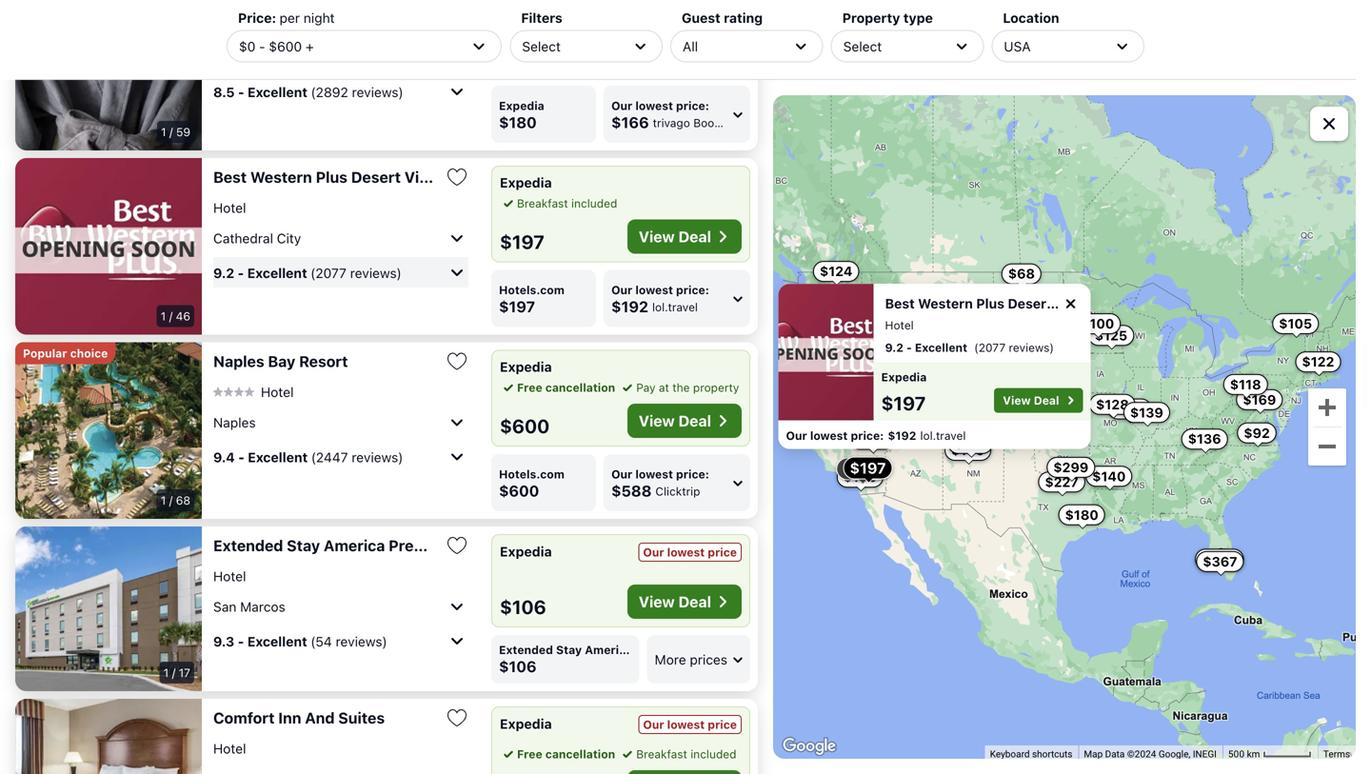 Task type: describe. For each thing, give the bounding box(es) containing it.
1 horizontal spatial breakfast
[[636, 748, 688, 761]]

hotel inside best western plus desert view inn& suites hotel 9.2 - excellent (2077 reviews)
[[885, 319, 914, 332]]

hotel down comfort
[[213, 741, 246, 757]]

hotel button down comfort
[[213, 740, 246, 757]]

reviews) inside best western plus desert view inn& suites hotel 9.2 - excellent (2077 reviews)
[[1009, 341, 1054, 354]]

extended for extended stay america $106
[[499, 643, 553, 657]]

western for best western plus desert view inn& suites
[[250, 168, 312, 186]]

stay for premier
[[287, 537, 320, 555]]

$92
[[1244, 425, 1270, 441]]

9.4 - excellent (2447 reviews)
[[213, 449, 403, 465]]

$367
[[1203, 554, 1238, 569]]

0 vertical spatial included
[[572, 197, 618, 210]]

price: for $166
[[676, 99, 709, 112]]

city
[[277, 230, 301, 246]]

property type
[[843, 10, 933, 26]]

- right diego
[[589, 537, 596, 555]]

$172 button
[[812, 410, 857, 431]]

$88
[[1034, 413, 1061, 429]]

reviews) for naples bay resort
[[352, 449, 403, 465]]

keyboard shortcuts button
[[990, 748, 1073, 761]]

$109 button
[[964, 385, 1011, 406]]

$100
[[1081, 316, 1115, 332]]

0 horizontal spatial marcos
[[240, 599, 286, 615]]

naples bay resort
[[213, 352, 348, 371]]

breakfast included for breakfast included button to the bottom
[[636, 748, 737, 761]]

our inside our lowest price: $588 clicktrip
[[612, 468, 633, 481]]

- right $0
[[259, 38, 265, 54]]

comfort inn and suites button
[[213, 709, 438, 728]]

stay for $106
[[556, 643, 582, 657]]

best western plus desert view inn& suites, (cathedral city, usa) image
[[15, 158, 202, 335]]

extended stay america premier suites - san diego - san marcos, (san marcos, usa) image
[[15, 527, 202, 692]]

$68
[[1009, 266, 1035, 282]]

usa
[[1004, 38, 1031, 54]]

guest
[[682, 10, 721, 26]]

naples for naples
[[213, 415, 256, 430]]

hotels.com for $600
[[499, 468, 565, 481]]

8.5 - excellent (2892 reviews)
[[213, 84, 404, 100]]

$99
[[798, 417, 824, 433]]

close image
[[1063, 295, 1080, 313]]

popular choice button
[[15, 342, 116, 364]]

$136 for the leftmost $136 button
[[952, 442, 985, 458]]

&
[[724, 116, 732, 130]]

our lowest price: $588 clicktrip
[[612, 468, 709, 500]]

best for best western plus desert view inn& suites hotel 9.2 - excellent (2077 reviews)
[[885, 296, 915, 312]]

popular
[[23, 347, 67, 360]]

filters
[[521, 10, 563, 26]]

plus for best western plus desert view inn& suites
[[316, 168, 348, 186]]

$367 button
[[1197, 551, 1244, 572]]

hotel button down "naples bay resort"
[[213, 384, 294, 400]]

$118 $190
[[962, 377, 1262, 401]]

1 / 68
[[161, 494, 191, 507]]

google image
[[778, 734, 841, 759]]

naples for naples bay resort
[[213, 352, 264, 371]]

$0
[[239, 38, 256, 54]]

best western plus desert view inn& suites
[[213, 168, 529, 186]]

expedia down hotels.com $600
[[500, 544, 552, 560]]

- right 8.5
[[238, 84, 244, 100]]

- down cathedral at the top of the page
[[238, 265, 244, 281]]

8.5
[[213, 84, 235, 100]]

per
[[280, 10, 300, 26]]

$121 button
[[811, 411, 855, 432]]

(2077 inside best western plus desert view inn& suites hotel 9.2 - excellent (2077 reviews)
[[975, 341, 1006, 354]]

9.2 inside best western plus desert view inn& suites hotel 9.2 - excellent (2077 reviews)
[[885, 341, 904, 354]]

price: for $192
[[676, 283, 709, 297]]

17
[[179, 666, 191, 680]]

lowest inside our lowest price: $588 clicktrip
[[636, 468, 673, 481]]

$124
[[820, 263, 853, 279]]

all
[[683, 38, 698, 54]]

$88 button
[[1028, 411, 1068, 432]]

0 horizontal spatial 9.2
[[213, 265, 234, 281]]

free for naples bay resort
[[517, 381, 543, 394]]

book
[[694, 116, 721, 130]]

hotels.com for $197
[[499, 283, 565, 297]]

map
[[1084, 748, 1103, 760]]

/ left 59
[[169, 125, 173, 139]]

$107 $110
[[955, 374, 1018, 451]]

humble button
[[213, 42, 469, 72]]

expedia left $79
[[882, 371, 927, 384]]

cancellation for naples bay resort
[[546, 381, 616, 394]]

best western plus desert view inn& suites image
[[779, 284, 874, 421]]

$106 button
[[837, 467, 884, 488]]

terms link
[[1324, 748, 1351, 760]]

humble
[[213, 49, 261, 65]]

deal for $106
[[679, 593, 712, 611]]

1 vertical spatial breakfast included button
[[619, 746, 737, 763]]

$121
[[818, 413, 849, 429]]

view inside best western plus desert view inn& suites hotel 9.2 - excellent (2077 reviews)
[[1056, 296, 1088, 312]]

data
[[1106, 748, 1125, 760]]

1 vertical spatial $192
[[888, 429, 917, 443]]

$107
[[955, 436, 987, 451]]

$105 button
[[1273, 313, 1319, 334]]

lowest inside "our lowest price: $192 lol.travel"
[[636, 283, 673, 297]]

9.3 - excellent (54 reviews)
[[213, 634, 387, 649]]

expedia down the hotels.com $197
[[500, 359, 552, 375]]

america for premier
[[324, 537, 385, 555]]

lowest inside our lowest price: $166 trivago book & go
[[636, 99, 673, 112]]

our right the hotels.com $197
[[612, 283, 633, 297]]

free cancellation button for comfort inn and suites
[[500, 746, 616, 763]]

diego
[[543, 537, 586, 555]]

$166
[[612, 113, 649, 131]]

at
[[659, 381, 669, 394]]

1 / 59
[[161, 125, 191, 139]]

$197 inside the hotels.com $197
[[499, 298, 535, 316]]

inegi
[[1193, 748, 1217, 760]]

map region
[[773, 95, 1356, 759]]

popular choice
[[23, 347, 108, 360]]

comfort inn and suites
[[213, 709, 385, 727]]

- right 9.4
[[238, 449, 245, 465]]

0 vertical spatial $180
[[500, 46, 546, 69]]

our down the more
[[643, 718, 664, 732]]

free cancellation for comfort inn and suites
[[517, 748, 616, 761]]

deal for $197
[[679, 228, 712, 246]]

hotel up san marcos
[[213, 568, 246, 584]]

1 horizontal spatial $136 button
[[1182, 429, 1228, 450]]

/ for best western plus desert view inn& suites
[[169, 310, 173, 323]]

68
[[176, 494, 191, 507]]

america for $106
[[585, 643, 633, 657]]

$68 button
[[1002, 264, 1042, 285]]

1 vertical spatial our lowest price: $192 lol.travel
[[786, 429, 966, 443]]

hotel button up $0
[[213, 18, 283, 35]]

$125
[[1095, 327, 1128, 343]]

hotel button right best western plus desert view inn& suites image
[[885, 319, 914, 332]]

0 vertical spatial $192
[[612, 298, 649, 316]]

inn
[[278, 709, 301, 727]]

- left diego
[[501, 537, 508, 555]]

$197 button
[[843, 457, 893, 480]]

hotel down "naples bay resort"
[[261, 384, 294, 400]]

$140
[[1093, 468, 1126, 484]]

1 vertical spatial included
[[691, 748, 737, 761]]

expedia down extended stay america $106
[[500, 716, 552, 732]]

best western plus desert view inn& suites hotel 9.2 - excellent (2077 reviews)
[[885, 296, 1166, 354]]

$118 button
[[1224, 374, 1268, 395]]

$227 button
[[1039, 472, 1086, 493]]

plus for best western plus desert view inn& suites hotel 9.2 - excellent (2077 reviews)
[[977, 296, 1005, 312]]

guest rating
[[682, 10, 763, 26]]

google,
[[1159, 748, 1191, 760]]

$180 button
[[1059, 505, 1106, 526]]

suites inside 'comfort inn and suites' button
[[338, 709, 385, 727]]

expedia down expedia $180
[[500, 175, 552, 191]]

more prices button
[[647, 635, 751, 684]]

$190 button
[[956, 383, 1003, 404]]

bay
[[268, 352, 296, 371]]

/ for extended stay america premier suites - san diego - san marcos
[[172, 666, 175, 680]]

9.2 - excellent (2077 reviews)
[[213, 265, 402, 281]]

59
[[176, 125, 191, 139]]

9.3
[[213, 634, 235, 649]]

resort
[[299, 352, 348, 371]]

our lowest price for comfort inn and suites
[[643, 718, 737, 732]]

1 horizontal spatial san
[[511, 537, 539, 555]]

night
[[304, 10, 335, 26]]

$180 inside expedia $180
[[499, 113, 537, 131]]

type
[[904, 10, 933, 26]]

reviews) right the (2892 at the left
[[352, 84, 404, 100]]

1 / 46
[[161, 310, 191, 323]]

$175
[[857, 431, 889, 447]]

(54
[[311, 634, 332, 649]]

$122
[[1303, 354, 1335, 370]]

suites inside best western plus desert view inn& suites button
[[482, 168, 529, 186]]

$600 inside button
[[1202, 551, 1238, 567]]



Task type: locate. For each thing, give the bounding box(es) containing it.
excellent inside best western plus desert view inn& suites hotel 9.2 - excellent (2077 reviews)
[[915, 341, 968, 354]]

included down prices
[[691, 748, 737, 761]]

1 horizontal spatial 9.2
[[885, 341, 904, 354]]

hotel right best western plus desert view inn& suites image
[[885, 319, 914, 332]]

0 vertical spatial 9.2
[[213, 265, 234, 281]]

plus down $68 button
[[977, 296, 1005, 312]]

$136 left $92 button
[[1188, 431, 1222, 447]]

hotels.com $600
[[499, 468, 565, 500]]

our lowest price: $192 lol.travel up at
[[612, 283, 709, 316]]

more
[[655, 652, 686, 667]]

pay
[[636, 381, 656, 394]]

2 naples from the top
[[213, 415, 256, 430]]

2 hotels.com from the top
[[499, 468, 565, 481]]

deal for $600
[[679, 412, 712, 430]]

0 horizontal spatial extended
[[213, 537, 283, 555]]

1 vertical spatial america
[[585, 643, 633, 657]]

$99 button
[[791, 415, 831, 436]]

san up 9.3
[[213, 599, 237, 615]]

price for comfort inn and suites
[[708, 718, 737, 732]]

$110 button
[[980, 372, 1025, 393]]

excellent down the $0 - $600 +
[[248, 84, 308, 100]]

0 vertical spatial america
[[324, 537, 385, 555]]

free cancellation left pay
[[517, 381, 616, 394]]

price down our lowest price: $588 clicktrip
[[708, 546, 737, 559]]

0 horizontal spatial $136 button
[[945, 440, 991, 461]]

go
[[735, 116, 751, 130]]

1 vertical spatial extended
[[499, 643, 553, 657]]

$110
[[987, 374, 1018, 390]]

1
[[161, 125, 166, 139], [161, 310, 166, 323], [161, 494, 166, 507], [163, 666, 169, 680]]

pay at the property button
[[619, 379, 740, 396]]

view deal for $106
[[639, 593, 712, 611]]

0 horizontal spatial lol.travel
[[652, 301, 698, 314]]

reviews)
[[352, 84, 404, 100], [350, 265, 402, 281], [1009, 341, 1054, 354], [352, 449, 403, 465], [336, 634, 387, 649]]

excellent for best western plus desert view inn& suites
[[247, 265, 307, 281]]

1 vertical spatial desert
[[1008, 296, 1052, 312]]

1 vertical spatial (2077
[[975, 341, 1006, 354]]

$459
[[970, 384, 1005, 400]]

suites inside extended stay america premier suites - san diego - san marcos button
[[451, 537, 497, 555]]

1 vertical spatial breakfast included
[[636, 748, 737, 761]]

1 vertical spatial free
[[517, 748, 543, 761]]

best western plus desert view inn& suites button
[[213, 168, 529, 187]]

1 horizontal spatial best
[[885, 296, 915, 312]]

western up $79
[[918, 296, 973, 312]]

keyboard shortcuts
[[990, 748, 1073, 760]]

free cancellation button left pay
[[500, 379, 616, 396]]

$459 button
[[963, 382, 1012, 403]]

0 vertical spatial free cancellation
[[517, 381, 616, 394]]

naples button
[[213, 407, 469, 438]]

marcos up 9.3 - excellent (54 reviews)
[[240, 599, 286, 615]]

comfort inn and suites, (south hill, usa) image
[[15, 699, 202, 774]]

(2447
[[311, 449, 348, 465]]

san right diego
[[600, 537, 628, 555]]

1 for extended
[[163, 666, 169, 680]]

desert
[[351, 168, 401, 186], [1008, 296, 1052, 312]]

1 / 17
[[163, 666, 191, 680]]

(2077 up $110
[[975, 341, 1006, 354]]

0 vertical spatial best
[[213, 168, 247, 186]]

0 horizontal spatial $192
[[612, 298, 649, 316]]

$136 button
[[1182, 429, 1228, 450], [945, 440, 991, 461]]

choice
[[70, 347, 108, 360]]

0 vertical spatial plus
[[316, 168, 348, 186]]

$124 button
[[813, 261, 860, 282]]

km
[[1247, 748, 1261, 760]]

$109
[[970, 388, 1004, 404]]

reviews) up $110
[[1009, 341, 1054, 354]]

$175 button
[[850, 429, 895, 450]]

hotel button up cathedral at the top of the page
[[213, 199, 246, 216]]

our lowest price
[[643, 546, 737, 559], [643, 718, 737, 732]]

0 horizontal spatial desert
[[351, 168, 401, 186]]

pay at the property
[[636, 381, 740, 394]]

$600 inside hotels.com $600
[[499, 482, 539, 500]]

2 free cancellation from the top
[[517, 748, 616, 761]]

$136 for the rightmost $136 button
[[1188, 431, 1222, 447]]

1 vertical spatial price
[[708, 718, 737, 732]]

desert for best western plus desert view inn& suites
[[351, 168, 401, 186]]

suites right premier on the bottom
[[451, 537, 497, 555]]

1 vertical spatial free cancellation
[[517, 748, 616, 761]]

$192
[[612, 298, 649, 316], [888, 429, 917, 443]]

2 free from the top
[[517, 748, 543, 761]]

breakfast included for left breakfast included button
[[517, 197, 618, 210]]

our down $588
[[643, 546, 664, 559]]

free cancellation button for naples bay resort
[[500, 379, 616, 396]]

inn& for best western plus desert view inn& suites
[[444, 168, 478, 186]]

1 vertical spatial hotels.com
[[499, 468, 565, 481]]

included down $166
[[572, 197, 618, 210]]

rating
[[724, 10, 763, 26]]

view deal for $197
[[639, 228, 712, 246]]

price:
[[676, 99, 709, 112], [676, 283, 709, 297], [851, 429, 884, 443], [676, 468, 709, 481]]

excellent for naples bay resort
[[248, 449, 308, 465]]

1 horizontal spatial select
[[844, 38, 882, 54]]

shortcuts
[[1032, 748, 1073, 760]]

desert for best western plus desert view inn& suites hotel 9.2 - excellent (2077 reviews)
[[1008, 296, 1052, 312]]

$197
[[500, 231, 545, 253], [499, 298, 535, 316], [882, 392, 926, 414], [850, 459, 886, 477]]

view deal button
[[628, 35, 742, 70], [628, 220, 742, 254], [995, 388, 1084, 413], [628, 404, 742, 438], [628, 585, 742, 619]]

view inside button
[[405, 168, 441, 186]]

0 vertical spatial free cancellation button
[[500, 379, 616, 396]]

select down property
[[844, 38, 882, 54]]

1 horizontal spatial stay
[[556, 643, 582, 657]]

2 our lowest price from the top
[[643, 718, 737, 732]]

reviews) for extended stay america premier suites - san diego - san marcos
[[336, 634, 387, 649]]

1 for best
[[161, 310, 166, 323]]

our lowest price down more prices at the bottom of page
[[643, 718, 737, 732]]

1 horizontal spatial (2077
[[975, 341, 1006, 354]]

terms
[[1324, 748, 1351, 760]]

0 vertical spatial our lowest price: $192 lol.travel
[[612, 283, 709, 316]]

500
[[1229, 748, 1245, 760]]

0 vertical spatial stay
[[287, 537, 320, 555]]

expedia $180
[[499, 99, 545, 131]]

$136 button left $92 button
[[1182, 429, 1228, 450]]

$600 button
[[1195, 549, 1245, 570]]

0 vertical spatial breakfast included button
[[500, 195, 618, 212]]

1 left 46
[[161, 310, 166, 323]]

free cancellation button down extended stay america $106
[[500, 746, 616, 763]]

1 select from the left
[[522, 38, 561, 54]]

desert inside button
[[351, 168, 401, 186]]

500 km
[[1229, 748, 1263, 760]]

2 select from the left
[[844, 38, 882, 54]]

1 vertical spatial inn&
[[1091, 296, 1121, 312]]

/ for naples bay resort
[[169, 494, 173, 507]]

0 vertical spatial $106
[[844, 469, 877, 485]]

our lowest price down clicktrip
[[643, 546, 737, 559]]

select down the 'filters'
[[522, 38, 561, 54]]

desert up cathedral city button
[[351, 168, 401, 186]]

1 our lowest price from the top
[[643, 546, 737, 559]]

desert down $68 button
[[1008, 296, 1052, 312]]

1 left 68
[[161, 494, 166, 507]]

0 vertical spatial inn&
[[444, 168, 478, 186]]

2 cancellation from the top
[[546, 748, 616, 761]]

1 vertical spatial naples
[[213, 415, 256, 430]]

america inside extended stay america premier suites - san diego - san marcos button
[[324, 537, 385, 555]]

excellent up $79
[[915, 341, 968, 354]]

suites down expedia $180
[[482, 168, 529, 186]]

2 vertical spatial $180
[[1065, 507, 1099, 523]]

reviews) right (2447
[[352, 449, 403, 465]]

excellent for extended stay america premier suites - san diego - san marcos
[[247, 634, 307, 649]]

1 horizontal spatial included
[[691, 748, 737, 761]]

our left $121 button at right bottom
[[786, 429, 808, 443]]

free cancellation
[[517, 381, 616, 394], [517, 748, 616, 761]]

clicktrip
[[656, 485, 701, 498]]

san left diego
[[511, 537, 539, 555]]

america inside extended stay america $106
[[585, 643, 633, 657]]

extended for extended stay america premier suites - san diego - san marcos
[[213, 537, 283, 555]]

0 horizontal spatial stay
[[287, 537, 320, 555]]

1 horizontal spatial desert
[[1008, 296, 1052, 312]]

9.2 down cathedral at the top of the page
[[213, 265, 234, 281]]

comfort
[[213, 709, 275, 727]]

free cancellation down extended stay america $106
[[517, 748, 616, 761]]

our inside our lowest price: $166 trivago book & go
[[612, 99, 633, 112]]

1 horizontal spatial $192
[[888, 429, 917, 443]]

expedia
[[499, 99, 545, 112], [500, 175, 552, 191], [500, 359, 552, 375], [882, 371, 927, 384], [500, 544, 552, 560], [500, 716, 552, 732]]

$588
[[612, 482, 652, 500]]

/ left 46
[[169, 310, 173, 323]]

1 price from the top
[[708, 546, 737, 559]]

america left the more
[[585, 643, 633, 657]]

hotel up the $0 - $600 +
[[251, 19, 283, 35]]

san marcos button
[[213, 592, 469, 622]]

/ left 68
[[169, 494, 173, 507]]

marcos down clicktrip
[[631, 537, 686, 555]]

best for best western plus desert view inn& suites
[[213, 168, 247, 186]]

1 free from the top
[[517, 381, 543, 394]]

$192 up $197 button
[[888, 429, 917, 443]]

1 horizontal spatial extended
[[499, 643, 553, 657]]

1 vertical spatial lol.travel
[[921, 429, 966, 443]]

©2024
[[1128, 748, 1157, 760]]

- inside best western plus desert view inn& suites hotel 9.2 - excellent (2077 reviews)
[[907, 341, 912, 354]]

0 horizontal spatial best
[[213, 168, 247, 186]]

lol.travel
[[652, 301, 698, 314], [921, 429, 966, 443]]

plus inside best western plus desert view inn& suites hotel 9.2 - excellent (2077 reviews)
[[977, 296, 1005, 312]]

2 price from the top
[[708, 718, 737, 732]]

western
[[250, 168, 312, 186], [918, 296, 973, 312]]

naples up 9.4
[[213, 415, 256, 430]]

0 horizontal spatial breakfast
[[517, 197, 568, 210]]

0 horizontal spatial select
[[522, 38, 561, 54]]

naples bay resort, (naples, usa) image
[[15, 342, 202, 519]]

2 vertical spatial $106
[[499, 658, 537, 676]]

$197 inside button
[[850, 459, 886, 477]]

1 vertical spatial plus
[[977, 296, 1005, 312]]

america up san marcos button in the bottom left of the page
[[324, 537, 385, 555]]

1 horizontal spatial america
[[585, 643, 633, 657]]

$164 button
[[837, 458, 888, 481]]

cancellation for comfort inn and suites
[[546, 748, 616, 761]]

select for property type
[[844, 38, 882, 54]]

price down prices
[[708, 718, 737, 732]]

best up cathedral at the top of the page
[[213, 168, 247, 186]]

best right best western plus desert view inn& suites image
[[885, 296, 915, 312]]

1 horizontal spatial breakfast included
[[636, 748, 737, 761]]

naples bay resort button
[[213, 352, 438, 371]]

excellent left (54
[[247, 634, 307, 649]]

extended stay america $106
[[499, 643, 633, 676]]

view deal for $600
[[639, 412, 712, 430]]

price: inside our lowest price: $166 trivago book & go
[[676, 99, 709, 112]]

plus up cathedral city button
[[316, 168, 348, 186]]

0 horizontal spatial western
[[250, 168, 312, 186]]

- right 9.3
[[238, 634, 244, 649]]

1 vertical spatial breakfast
[[636, 748, 688, 761]]

premier
[[389, 537, 447, 555]]

our up $166
[[612, 99, 633, 112]]

1 for naples
[[161, 494, 166, 507]]

$169 button
[[1237, 389, 1283, 410]]

price for extended stay america premier suites - san diego - san marcos
[[708, 546, 737, 559]]

suites up $125
[[1125, 296, 1166, 312]]

0 horizontal spatial $136
[[952, 442, 985, 458]]

suites inside best western plus desert view inn& suites hotel 9.2 - excellent (2077 reviews)
[[1125, 296, 1166, 312]]

houston airport marriott at george bush intercontinental, (humble, usa) image
[[15, 0, 202, 150]]

$113
[[1115, 401, 1146, 417]]

western up "city"
[[250, 168, 312, 186]]

- right best western plus desert view inn& suites image
[[907, 341, 912, 354]]

lol.travel down $190 button
[[921, 429, 966, 443]]

best inside best western plus desert view inn& suites button
[[213, 168, 247, 186]]

0 horizontal spatial inn&
[[444, 168, 478, 186]]

suites right and
[[338, 709, 385, 727]]

price: for $588
[[676, 468, 709, 481]]

free cancellation for naples bay resort
[[517, 381, 616, 394]]

0 horizontal spatial breakfast included
[[517, 197, 618, 210]]

plus inside button
[[316, 168, 348, 186]]

1 vertical spatial best
[[885, 296, 915, 312]]

breakfast down expedia $180
[[517, 197, 568, 210]]

hotel up cathedral at the top of the page
[[213, 200, 246, 216]]

western inside best western plus desert view inn& suites hotel 9.2 - excellent (2077 reviews)
[[918, 296, 973, 312]]

1 hotels.com from the top
[[499, 283, 565, 297]]

inn& inside button
[[444, 168, 478, 186]]

0 vertical spatial naples
[[213, 352, 264, 371]]

extended inside extended stay america $106
[[499, 643, 553, 657]]

breakfast included button
[[500, 195, 618, 212], [619, 746, 737, 763]]

our lowest price: $192 lol.travel up $197 button
[[786, 429, 966, 443]]

price: per night
[[238, 10, 335, 26]]

and
[[305, 709, 335, 727]]

0 vertical spatial our lowest price
[[643, 546, 737, 559]]

free
[[517, 381, 543, 394], [517, 748, 543, 761]]

our up $588
[[612, 468, 633, 481]]

$299 button
[[1047, 457, 1096, 478]]

1 free cancellation from the top
[[517, 381, 616, 394]]

keyboard
[[990, 748, 1030, 760]]

america
[[324, 537, 385, 555], [585, 643, 633, 657]]

1 vertical spatial $106
[[500, 596, 546, 618]]

0 vertical spatial marcos
[[631, 537, 686, 555]]

the
[[673, 381, 690, 394]]

$106 inside extended stay america $106
[[499, 658, 537, 676]]

1 horizontal spatial our lowest price: $192 lol.travel
[[786, 429, 966, 443]]

0 vertical spatial price
[[708, 546, 737, 559]]

0 vertical spatial extended
[[213, 537, 283, 555]]

1 horizontal spatial inn&
[[1091, 296, 1121, 312]]

breakfast down the more
[[636, 748, 688, 761]]

1 left 17
[[163, 666, 169, 680]]

/
[[169, 125, 173, 139], [169, 310, 173, 323], [169, 494, 173, 507], [172, 666, 175, 680]]

(2077 down cathedral city button
[[311, 265, 347, 281]]

suites
[[482, 168, 529, 186], [1125, 296, 1166, 312], [451, 537, 497, 555], [338, 709, 385, 727]]

$106 inside button
[[844, 469, 877, 485]]

hotel button up san marcos
[[213, 568, 246, 585]]

0 horizontal spatial our lowest price: $192 lol.travel
[[612, 283, 709, 316]]

0 vertical spatial (2077
[[311, 265, 347, 281]]

0 vertical spatial lol.travel
[[652, 301, 698, 314]]

0 horizontal spatial san
[[213, 599, 237, 615]]

1 vertical spatial marcos
[[240, 599, 286, 615]]

western inside button
[[250, 168, 312, 186]]

$136 down the $109 button
[[952, 442, 985, 458]]

2 free cancellation button from the top
[[500, 746, 616, 763]]

1 vertical spatial $180
[[499, 113, 537, 131]]

free for comfort inn and suites
[[517, 748, 543, 761]]

excellent down "city"
[[247, 265, 307, 281]]

$169
[[1243, 392, 1277, 408]]

0 vertical spatial western
[[250, 168, 312, 186]]

1 vertical spatial 9.2
[[885, 341, 904, 354]]

$128 button
[[1090, 394, 1136, 415]]

western for best western plus desert view inn& suites hotel 9.2 - excellent (2077 reviews)
[[918, 296, 973, 312]]

0 vertical spatial breakfast
[[517, 197, 568, 210]]

1 vertical spatial our lowest price
[[643, 718, 737, 732]]

naples left bay
[[213, 352, 264, 371]]

0 vertical spatial free
[[517, 381, 543, 394]]

500 km button
[[1223, 746, 1318, 761]]

0 vertical spatial hotels.com
[[499, 283, 565, 297]]

extended
[[213, 537, 283, 555], [499, 643, 553, 657]]

lol.travel up pay at the property button
[[652, 301, 698, 314]]

inn& for best western plus desert view inn& suites hotel 9.2 - excellent (2077 reviews)
[[1091, 296, 1121, 312]]

our lowest price for extended stay america premier suites - san diego - san marcos
[[643, 546, 737, 559]]

stay inside button
[[287, 537, 320, 555]]

$139 button
[[1124, 402, 1170, 423]]

0 vertical spatial desert
[[351, 168, 401, 186]]

1 free cancellation button from the top
[[500, 379, 616, 396]]

$140 button
[[1086, 466, 1133, 487]]

1 vertical spatial western
[[918, 296, 973, 312]]

price: inside our lowest price: $588 clicktrip
[[676, 468, 709, 481]]

best inside best western plus desert view inn& suites hotel 9.2 - excellent (2077 reviews)
[[885, 296, 915, 312]]

1 horizontal spatial western
[[918, 296, 973, 312]]

1 horizontal spatial lol.travel
[[921, 429, 966, 443]]

extended inside extended stay america premier suites - san diego - san marcos button
[[213, 537, 283, 555]]

select for filters
[[522, 38, 561, 54]]

price: inside "our lowest price: $192 lol.travel"
[[676, 283, 709, 297]]

$192 up pay
[[612, 298, 649, 316]]

/ left 17
[[172, 666, 175, 680]]

excellent left (2447
[[248, 449, 308, 465]]

0 horizontal spatial plus
[[316, 168, 348, 186]]

1 horizontal spatial marcos
[[631, 537, 686, 555]]

map data ©2024 google, inegi
[[1084, 748, 1217, 760]]

2 horizontal spatial san
[[600, 537, 628, 555]]

our lowest price: $192 lol.travel
[[612, 283, 709, 316], [786, 429, 966, 443]]

1 left 59
[[161, 125, 166, 139]]

0 horizontal spatial breakfast included button
[[500, 195, 618, 212]]

reviews) right (54
[[336, 634, 387, 649]]

stay inside extended stay america $106
[[556, 643, 582, 657]]

$136 button down the $109 button
[[945, 440, 991, 461]]

$105
[[1279, 316, 1313, 331]]

$128
[[1096, 397, 1129, 412]]

1 horizontal spatial plus
[[977, 296, 1005, 312]]

1 naples from the top
[[213, 352, 264, 371]]

1 horizontal spatial breakfast included button
[[619, 746, 737, 763]]

1 vertical spatial stay
[[556, 643, 582, 657]]

location
[[1003, 10, 1060, 26]]

desert inside best western plus desert view inn& suites hotel 9.2 - excellent (2077 reviews)
[[1008, 296, 1052, 312]]

$136
[[1188, 431, 1222, 447], [952, 442, 985, 458]]

(2892
[[311, 84, 348, 100]]

$180 inside button
[[1065, 507, 1099, 523]]

extended stay america premier suites - san diego - san marcos button
[[213, 536, 686, 555]]

inn& inside best western plus desert view inn& suites hotel 9.2 - excellent (2077 reviews)
[[1091, 296, 1121, 312]]

0 vertical spatial breakfast included
[[517, 197, 618, 210]]

0 horizontal spatial (2077
[[311, 265, 347, 281]]

9.2 right best western plus desert view inn& suites image
[[885, 341, 904, 354]]

0 horizontal spatial included
[[572, 197, 618, 210]]

hotel button
[[213, 18, 283, 35], [213, 199, 246, 216], [885, 319, 914, 332], [213, 384, 294, 400], [213, 568, 246, 585], [213, 740, 246, 757]]

1 vertical spatial free cancellation button
[[500, 746, 616, 763]]

1 horizontal spatial $136
[[1188, 431, 1222, 447]]

0 vertical spatial cancellation
[[546, 381, 616, 394]]

$118
[[1230, 377, 1262, 392]]

excellent
[[248, 84, 308, 100], [247, 265, 307, 281], [915, 341, 968, 354], [248, 449, 308, 465], [247, 634, 307, 649]]

reviews) down cathedral city button
[[350, 265, 402, 281]]

1 cancellation from the top
[[546, 381, 616, 394]]

expedia down the 'filters'
[[499, 99, 545, 112]]

reviews) for best western plus desert view inn& suites
[[350, 265, 402, 281]]



Task type: vqa. For each thing, say whether or not it's contained in the screenshot.
Property type's SELECT
yes



